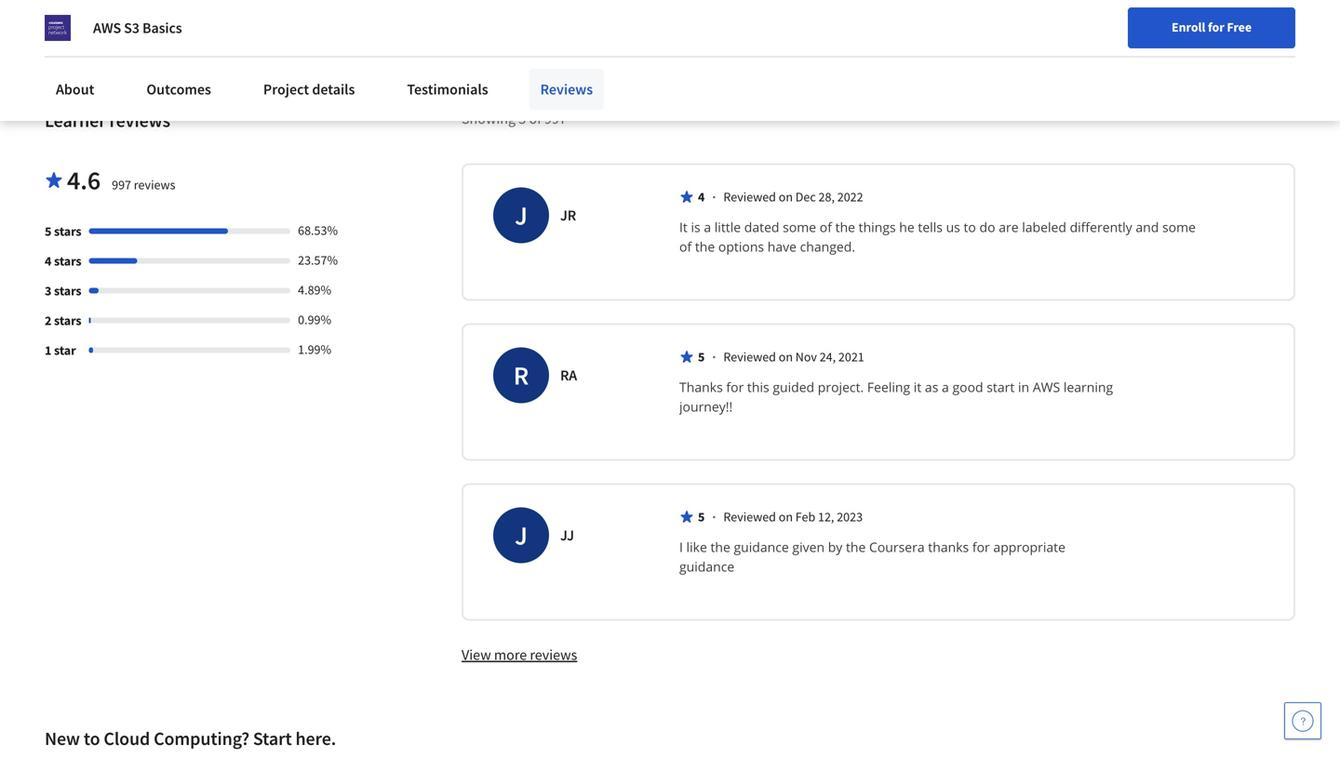 Task type: locate. For each thing, give the bounding box(es) containing it.
2 vertical spatial on
[[779, 509, 793, 526]]

28,
[[819, 188, 835, 205]]

5 up thanks
[[698, 349, 705, 365]]

for right the thanks
[[973, 539, 991, 556]]

journey!!
[[680, 398, 733, 416]]

for inside i like the guidance given by the coursera thanks for appropriate guidance
[[973, 539, 991, 556]]

0 vertical spatial of
[[529, 109, 542, 128]]

reviews down outcomes
[[109, 109, 170, 132]]

1 vertical spatial reviewed
[[724, 349, 777, 365]]

to right "new"
[[84, 728, 100, 751]]

aws left s3
[[93, 19, 121, 37]]

j left "jr" on the top of page
[[515, 199, 528, 232]]

1 vertical spatial for
[[727, 378, 744, 396]]

4 for 4 stars
[[45, 253, 51, 269]]

learner reviews
[[45, 109, 170, 132]]

5 for j
[[698, 509, 705, 526]]

0 vertical spatial 3
[[519, 109, 526, 128]]

2 reviewed from the top
[[724, 349, 777, 365]]

reviewed up this
[[724, 349, 777, 365]]

basics
[[142, 19, 182, 37]]

1 horizontal spatial some
[[1163, 218, 1197, 236]]

0 vertical spatial on
[[779, 188, 793, 205]]

options
[[719, 238, 765, 256]]

0.99%
[[298, 311, 332, 328]]

12,
[[819, 509, 835, 526]]

view
[[462, 646, 491, 665]]

1 vertical spatial j
[[515, 520, 528, 552]]

some right and
[[1163, 218, 1197, 236]]

3 on from the top
[[779, 509, 793, 526]]

1 vertical spatial a
[[942, 378, 950, 396]]

1 reviewed from the top
[[724, 188, 777, 205]]

4.6
[[67, 164, 101, 196]]

0 horizontal spatial 997
[[112, 176, 131, 193]]

reviews
[[109, 109, 170, 132], [134, 176, 175, 193], [530, 646, 578, 665]]

4 up 3 stars
[[45, 253, 51, 269]]

new
[[45, 728, 80, 751]]

thanks for this guided project. feeling it as a good start in aws learning journey!!
[[680, 378, 1117, 416]]

0 vertical spatial reviews
[[109, 109, 170, 132]]

4 up is
[[698, 188, 705, 205]]

r
[[514, 359, 529, 392]]

2 j from the top
[[515, 520, 528, 552]]

1 vertical spatial guidance
[[680, 558, 735, 576]]

2 vertical spatial of
[[680, 238, 692, 256]]

good
[[953, 378, 984, 396]]

for inside thanks for this guided project. feeling it as a good start in aws learning journey!!
[[727, 378, 744, 396]]

a
[[704, 218, 712, 236], [942, 378, 950, 396]]

3 up 2
[[45, 283, 51, 299]]

1 vertical spatial 4
[[45, 253, 51, 269]]

a right is
[[704, 218, 712, 236]]

for inside enroll for free button
[[1209, 19, 1225, 35]]

reviews for learner reviews
[[109, 109, 170, 132]]

2 vertical spatial for
[[973, 539, 991, 556]]

stars up '4 stars'
[[54, 223, 82, 240]]

of down reviews
[[529, 109, 542, 128]]

stars for 4 stars
[[54, 253, 82, 269]]

stars up 3 stars
[[54, 253, 82, 269]]

stars for 2 stars
[[54, 312, 82, 329]]

5 up '4 stars'
[[45, 223, 51, 240]]

aws right in
[[1033, 378, 1061, 396]]

nov
[[796, 349, 818, 365]]

appropriate
[[994, 539, 1066, 556]]

outcomes
[[147, 80, 211, 99]]

start
[[253, 728, 292, 751]]

the
[[836, 218, 856, 236], [695, 238, 715, 256], [711, 539, 731, 556], [846, 539, 866, 556]]

3
[[519, 109, 526, 128], [45, 283, 51, 299]]

0 horizontal spatial 4
[[45, 253, 51, 269]]

0 vertical spatial guidance
[[734, 539, 789, 556]]

of up changed.
[[820, 218, 832, 236]]

stars right 2
[[54, 312, 82, 329]]

2
[[45, 312, 51, 329]]

view more reviews link
[[462, 645, 578, 665]]

reviews for 997 reviews
[[134, 176, 175, 193]]

reviewed on nov 24, 2021
[[724, 349, 865, 365]]

2 stars from the top
[[54, 253, 82, 269]]

on left dec
[[779, 188, 793, 205]]

on
[[779, 188, 793, 205], [779, 349, 793, 365], [779, 509, 793, 526]]

3 right "showing"
[[519, 109, 526, 128]]

1 j from the top
[[515, 199, 528, 232]]

is
[[691, 218, 701, 236]]

stars down '4 stars'
[[54, 283, 82, 299]]

stars
[[54, 223, 82, 240], [54, 253, 82, 269], [54, 283, 82, 299], [54, 312, 82, 329]]

details
[[312, 80, 355, 99]]

997 down reviews
[[545, 109, 567, 128]]

thanks
[[929, 539, 970, 556]]

0 horizontal spatial for
[[727, 378, 744, 396]]

1 vertical spatial 5
[[698, 349, 705, 365]]

2 on from the top
[[779, 349, 793, 365]]

2 vertical spatial reviews
[[530, 646, 578, 665]]

3 stars from the top
[[54, 283, 82, 299]]

guidance down like
[[680, 558, 735, 576]]

ra
[[561, 366, 577, 385]]

0 horizontal spatial aws
[[93, 19, 121, 37]]

2 vertical spatial 5
[[698, 509, 705, 526]]

reviewed
[[724, 188, 777, 205], [724, 349, 777, 365], [724, 509, 777, 526]]

23.57%
[[298, 252, 338, 269]]

view more reviews
[[462, 646, 578, 665]]

guidance
[[734, 539, 789, 556], [680, 558, 735, 576]]

to right us
[[964, 218, 977, 236]]

menu item
[[1005, 19, 1125, 79]]

to inside it is a little dated some of the things he tells us to do are labeled differently and some of the options have changed.
[[964, 218, 977, 236]]

1 vertical spatial on
[[779, 349, 793, 365]]

some up have
[[783, 218, 817, 236]]

997 right 4.6
[[112, 176, 131, 193]]

0 vertical spatial 5
[[45, 223, 51, 240]]

to
[[964, 218, 977, 236], [84, 728, 100, 751]]

on for ra
[[779, 349, 793, 365]]

on left the nov
[[779, 349, 793, 365]]

guidance down reviewed on feb 12, 2023
[[734, 539, 789, 556]]

1 vertical spatial aws
[[1033, 378, 1061, 396]]

more
[[494, 646, 527, 665]]

learner
[[45, 109, 106, 132]]

testimonials link
[[396, 69, 500, 110]]

a inside it is a little dated some of the things he tells us to do are labeled differently and some of the options have changed.
[[704, 218, 712, 236]]

1 some from the left
[[783, 218, 817, 236]]

5 up like
[[698, 509, 705, 526]]

like
[[687, 539, 708, 556]]

0 vertical spatial for
[[1209, 19, 1225, 35]]

0 vertical spatial aws
[[93, 19, 121, 37]]

for left free
[[1209, 19, 1225, 35]]

a right as
[[942, 378, 950, 396]]

reviews right 4.6
[[134, 176, 175, 193]]

0 vertical spatial reviewed
[[724, 188, 777, 205]]

3 stars
[[45, 283, 82, 299]]

help center image
[[1292, 710, 1315, 733]]

1 horizontal spatial aws
[[1033, 378, 1061, 396]]

for left this
[[727, 378, 744, 396]]

i like the guidance given by the coursera thanks for appropriate guidance
[[680, 539, 1070, 576]]

cloud
[[104, 728, 150, 751]]

5 stars
[[45, 223, 82, 240]]

aws
[[93, 19, 121, 37], [1033, 378, 1061, 396]]

the down is
[[695, 238, 715, 256]]

on for jr
[[779, 188, 793, 205]]

0 horizontal spatial a
[[704, 218, 712, 236]]

1 vertical spatial 3
[[45, 283, 51, 299]]

4 stars from the top
[[54, 312, 82, 329]]

showing 3 of 997
[[462, 109, 567, 128]]

2 horizontal spatial of
[[820, 218, 832, 236]]

tells
[[919, 218, 943, 236]]

the right like
[[711, 539, 731, 556]]

j left jj
[[515, 520, 528, 552]]

it is a little dated some of the things he tells us to do are labeled differently and some of the options have changed.
[[680, 218, 1200, 256]]

us
[[947, 218, 961, 236]]

0 vertical spatial to
[[964, 218, 977, 236]]

2 vertical spatial reviewed
[[724, 509, 777, 526]]

a inside thanks for this guided project. feeling it as a good start in aws learning journey!!
[[942, 378, 950, 396]]

1 horizontal spatial 4
[[698, 188, 705, 205]]

4
[[698, 188, 705, 205], [45, 253, 51, 269]]

1 horizontal spatial to
[[964, 218, 977, 236]]

0 vertical spatial j
[[515, 199, 528, 232]]

1 vertical spatial 997
[[112, 176, 131, 193]]

1 on from the top
[[779, 188, 793, 205]]

reviewed left 'feb'
[[724, 509, 777, 526]]

0 vertical spatial 4
[[698, 188, 705, 205]]

1 horizontal spatial a
[[942, 378, 950, 396]]

given
[[793, 539, 825, 556]]

2 horizontal spatial for
[[1209, 19, 1225, 35]]

1 vertical spatial to
[[84, 728, 100, 751]]

coursera
[[870, 539, 925, 556]]

1 horizontal spatial for
[[973, 539, 991, 556]]

reviewed up dated
[[724, 188, 777, 205]]

for
[[1209, 19, 1225, 35], [727, 378, 744, 396], [973, 539, 991, 556]]

0 vertical spatial a
[[704, 218, 712, 236]]

of down it
[[680, 238, 692, 256]]

enroll
[[1172, 19, 1206, 35]]

997
[[545, 109, 567, 128], [112, 176, 131, 193]]

68.53%
[[298, 222, 338, 239]]

3 reviewed from the top
[[724, 509, 777, 526]]

1 vertical spatial of
[[820, 218, 832, 236]]

1 vertical spatial reviews
[[134, 176, 175, 193]]

reviews right more
[[530, 646, 578, 665]]

j
[[515, 199, 528, 232], [515, 520, 528, 552]]

1 horizontal spatial 997
[[545, 109, 567, 128]]

star
[[54, 342, 76, 359]]

0 horizontal spatial some
[[783, 218, 817, 236]]

reviewed for ra
[[724, 349, 777, 365]]

project.
[[818, 378, 864, 396]]

1 stars from the top
[[54, 223, 82, 240]]

0 vertical spatial 997
[[545, 109, 567, 128]]

on left 'feb'
[[779, 509, 793, 526]]



Task type: vqa. For each thing, say whether or not it's contained in the screenshot.


Task type: describe. For each thing, give the bounding box(es) containing it.
0 horizontal spatial to
[[84, 728, 100, 751]]

he
[[900, 218, 915, 236]]

feb
[[796, 509, 816, 526]]

free
[[1228, 19, 1252, 35]]

stars for 3 stars
[[54, 283, 82, 299]]

1.99%
[[298, 341, 332, 358]]

2023
[[837, 509, 863, 526]]

about
[[56, 80, 94, 99]]

it
[[680, 218, 688, 236]]

show notifications image
[[1144, 23, 1167, 46]]

for for enroll
[[1209, 19, 1225, 35]]

learning
[[1064, 378, 1114, 396]]

in
[[1019, 378, 1030, 396]]

guided
[[773, 378, 815, 396]]

about link
[[45, 69, 106, 110]]

it
[[914, 378, 922, 396]]

new to cloud computing? start here.
[[45, 728, 336, 751]]

reviews link
[[529, 69, 604, 110]]

labeled
[[1023, 218, 1067, 236]]

feeling
[[868, 378, 911, 396]]

differently
[[1070, 218, 1133, 236]]

reviewed on feb 12, 2023
[[724, 509, 863, 526]]

5 for r
[[698, 349, 705, 365]]

dec
[[796, 188, 816, 205]]

2022
[[838, 188, 864, 205]]

1 star
[[45, 342, 76, 359]]

changed.
[[800, 238, 856, 256]]

aws inside thanks for this guided project. feeling it as a good start in aws learning journey!!
[[1033, 378, 1061, 396]]

reviewed for jr
[[724, 188, 777, 205]]

0 horizontal spatial 3
[[45, 283, 51, 299]]

reviewed for jj
[[724, 509, 777, 526]]

dated
[[745, 218, 780, 236]]

j for jr
[[515, 199, 528, 232]]

jr
[[561, 206, 577, 225]]

computing?
[[154, 728, 250, 751]]

enroll for free button
[[1129, 7, 1296, 48]]

for for thanks
[[727, 378, 744, 396]]

aws s3 basics
[[93, 19, 182, 37]]

here.
[[296, 728, 336, 751]]

reviews
[[541, 80, 593, 99]]

by
[[828, 539, 843, 556]]

1 horizontal spatial of
[[680, 238, 692, 256]]

thanks
[[680, 378, 723, 396]]

stars for 5 stars
[[54, 223, 82, 240]]

this
[[748, 378, 770, 396]]

i
[[680, 539, 683, 556]]

4.89%
[[298, 282, 332, 298]]

2 some from the left
[[1163, 218, 1197, 236]]

24,
[[820, 349, 836, 365]]

outcomes link
[[135, 69, 222, 110]]

on for jj
[[779, 509, 793, 526]]

little
[[715, 218, 741, 236]]

have
[[768, 238, 797, 256]]

project details link
[[252, 69, 366, 110]]

the up changed.
[[836, 218, 856, 236]]

4 stars
[[45, 253, 82, 269]]

coursera image
[[22, 15, 141, 45]]

997 reviews
[[112, 176, 175, 193]]

start
[[987, 378, 1015, 396]]

project details
[[263, 80, 355, 99]]

testimonials
[[407, 80, 488, 99]]

things
[[859, 218, 896, 236]]

and
[[1136, 218, 1160, 236]]

4 for 4
[[698, 188, 705, 205]]

do
[[980, 218, 996, 236]]

0 horizontal spatial of
[[529, 109, 542, 128]]

2 stars
[[45, 312, 82, 329]]

coursera project network image
[[45, 15, 71, 41]]

reviewed on dec 28, 2022
[[724, 188, 864, 205]]

1
[[45, 342, 51, 359]]

showing
[[462, 109, 516, 128]]

1 horizontal spatial 3
[[519, 109, 526, 128]]

as
[[926, 378, 939, 396]]

s3
[[124, 19, 140, 37]]

j for jj
[[515, 520, 528, 552]]

project
[[263, 80, 309, 99]]

are
[[999, 218, 1019, 236]]

enroll for free
[[1172, 19, 1252, 35]]

the right the by
[[846, 539, 866, 556]]

2021
[[839, 349, 865, 365]]



